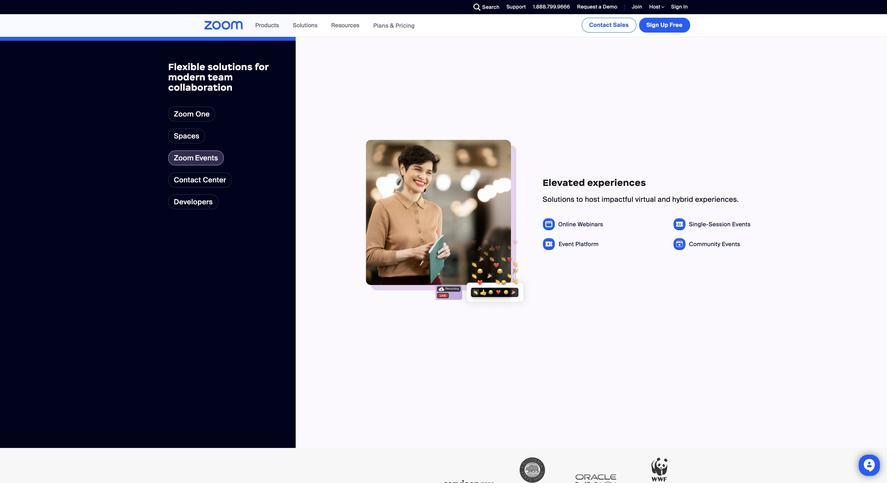 Task type: locate. For each thing, give the bounding box(es) containing it.
pricing
[[396, 22, 415, 29]]

virtual
[[636, 195, 656, 204]]

zoom logo image
[[204, 21, 243, 30]]

2 vertical spatial events
[[723, 241, 741, 248]]

single-session events link
[[690, 221, 751, 228]]

plans & pricing link
[[374, 22, 415, 29], [374, 22, 415, 29]]

1 vertical spatial solutions
[[543, 195, 575, 204]]

request
[[578, 4, 598, 10]]

1 horizontal spatial solutions
[[543, 195, 575, 204]]

1 vertical spatial contact
[[174, 176, 201, 185]]

0 vertical spatial sign
[[672, 4, 683, 10]]

1 vertical spatial sign
[[647, 21, 660, 29]]

request a demo link
[[572, 0, 620, 14], [578, 4, 618, 10]]

events up zoom contact center tab in the top of the page
[[195, 154, 218, 163]]

contact down a
[[590, 21, 612, 29]]

event
[[559, 241, 574, 248]]

1 vertical spatial zoom
[[174, 154, 194, 163]]

plans
[[374, 22, 389, 29]]

zoom left one
[[174, 110, 194, 119]]

0 horizontal spatial sign
[[647, 21, 660, 29]]

events
[[195, 154, 218, 163], [733, 221, 751, 228], [723, 241, 741, 248]]

experiences
[[588, 177, 647, 188]]

one
[[196, 110, 210, 119]]

support link
[[502, 0, 528, 14], [507, 4, 526, 10]]

sign left up
[[647, 21, 660, 29]]

0 vertical spatial contact
[[590, 21, 612, 29]]

team
[[208, 72, 233, 83]]

2 zoom from the top
[[174, 154, 194, 163]]

modern
[[168, 72, 206, 83]]

sign inside button
[[647, 21, 660, 29]]

webinars
[[578, 221, 604, 228]]

zoom contact center tab
[[168, 173, 232, 188]]

solutions
[[293, 22, 318, 29], [543, 195, 575, 204]]

events down single-session events
[[723, 241, 741, 248]]

0 horizontal spatial solutions
[[293, 22, 318, 29]]

sign in link
[[667, 0, 692, 14], [672, 4, 688, 10]]

community events
[[690, 241, 741, 248]]

zoom up zoom contact center tab in the top of the page
[[174, 154, 194, 163]]

solutions inside dropdown button
[[293, 22, 318, 29]]

sign left in
[[672, 4, 683, 10]]

flexible solutions for modern team collaboration tab list
[[168, 107, 232, 188]]

sign
[[672, 4, 683, 10], [647, 21, 660, 29]]

sign up free
[[647, 21, 683, 29]]

contact sales link
[[582, 18, 637, 33]]

1 zoom from the top
[[174, 110, 194, 119]]

plans & pricing
[[374, 22, 415, 29]]

flexible
[[168, 61, 205, 73]]

contact sales
[[590, 21, 629, 29]]

join link up meetings navigation
[[632, 4, 643, 10]]

solutions inside 3 / 5 group
[[543, 195, 575, 204]]

events for community events
[[723, 241, 741, 248]]

3 / 5 group
[[296, 0, 888, 448]]

resources
[[332, 22, 360, 29]]

elevated
[[543, 177, 586, 188]]

solutions button
[[293, 14, 321, 37]]

contact for contact sales
[[590, 21, 612, 29]]

join link
[[627, 0, 645, 14], [632, 4, 643, 10]]

0 vertical spatial zoom
[[174, 110, 194, 119]]

join
[[632, 4, 643, 10]]

support
[[507, 4, 526, 10]]

host button
[[650, 4, 665, 10]]

sign for sign up free
[[647, 21, 660, 29]]

0 horizontal spatial contact
[[174, 176, 201, 185]]

request a demo
[[578, 4, 618, 10]]

1 horizontal spatial sign
[[672, 4, 683, 10]]

1 vertical spatial events
[[733, 221, 751, 228]]

contact inside meetings navigation
[[590, 21, 612, 29]]

a
[[599, 4, 602, 10]]

0 vertical spatial solutions
[[293, 22, 318, 29]]

contact
[[590, 21, 612, 29], [174, 176, 201, 185]]

demo
[[603, 4, 618, 10]]

0 vertical spatial events
[[195, 154, 218, 163]]

event platform link
[[559, 241, 599, 248]]

events right session
[[733, 221, 751, 228]]

banner
[[196, 14, 692, 37]]

zoom
[[174, 110, 194, 119], [174, 154, 194, 163]]

contact down zoom events
[[174, 176, 201, 185]]

impactful
[[602, 195, 634, 204]]

zoom events
[[174, 154, 218, 163]]

contact center
[[174, 176, 226, 185]]

1 horizontal spatial contact
[[590, 21, 612, 29]]

zoom interface icon - webinar recording & reactions image
[[431, 231, 533, 311]]

contact inside tab
[[174, 176, 201, 185]]

zoom one
[[174, 110, 210, 119]]

events inside zoom events tab
[[195, 154, 218, 163]]

1.888.799.9666 button
[[528, 0, 572, 14], [533, 4, 571, 10]]

events for zoom events
[[195, 154, 218, 163]]

products
[[256, 22, 279, 29]]



Task type: describe. For each thing, give the bounding box(es) containing it.
sign up free button
[[640, 18, 691, 33]]

sales
[[614, 21, 629, 29]]

host
[[650, 4, 662, 10]]

free
[[670, 21, 683, 29]]

solutions for solutions to host impactful virtual and hybrid experiences.
[[543, 195, 575, 204]]

online webinars
[[559, 221, 604, 228]]

platform
[[576, 241, 599, 248]]

california state parks logo image
[[508, 454, 557, 483]]

1.888.799.9666
[[533, 4, 571, 10]]

event platform
[[559, 241, 599, 248]]

products button
[[256, 14, 282, 37]]

zoom for zoom events
[[174, 154, 194, 163]]

meetings navigation
[[581, 14, 692, 34]]

community
[[690, 241, 721, 248]]

host
[[585, 195, 600, 204]]

servicenow logo image
[[444, 468, 494, 483]]

hybrid
[[673, 195, 694, 204]]

contact for contact center
[[174, 176, 201, 185]]

join link left host
[[627, 0, 645, 14]]

zoom for zoom one
[[174, 110, 194, 119]]

center
[[203, 176, 226, 185]]

sign for sign in
[[672, 4, 683, 10]]

single-
[[690, 221, 709, 228]]

&
[[390, 22, 394, 29]]

search button
[[469, 0, 502, 14]]

zoom one tab
[[168, 107, 216, 122]]

in
[[684, 4, 688, 10]]

search
[[483, 4, 500, 10]]

collaboration
[[168, 82, 233, 93]]

session
[[709, 221, 731, 228]]

up
[[661, 21, 669, 29]]

product information navigation
[[250, 14, 421, 37]]

solutions
[[208, 61, 253, 73]]

zoom events tab
[[168, 151, 224, 166]]

resources button
[[332, 14, 363, 37]]

sign in
[[672, 4, 688, 10]]

oracle red bull logo image
[[572, 468, 621, 483]]

wwf logo image
[[635, 454, 685, 483]]

experiences.
[[696, 195, 740, 204]]

flexible solutions for modern team collaboration
[[168, 61, 269, 93]]

to
[[577, 195, 584, 204]]

solutions for solutions
[[293, 22, 318, 29]]

and
[[658, 195, 671, 204]]

single-session events
[[690, 221, 751, 228]]

solutions to host impactful virtual and hybrid experiences.
[[543, 195, 740, 204]]

banner containing contact sales
[[196, 14, 692, 37]]

online
[[559, 221, 577, 228]]

community events link
[[690, 241, 741, 248]]

elevated experiences
[[543, 177, 647, 188]]

for
[[255, 61, 269, 73]]

online webinars link
[[559, 221, 604, 228]]



Task type: vqa. For each thing, say whether or not it's contained in the screenshot.
Purple menu item
no



